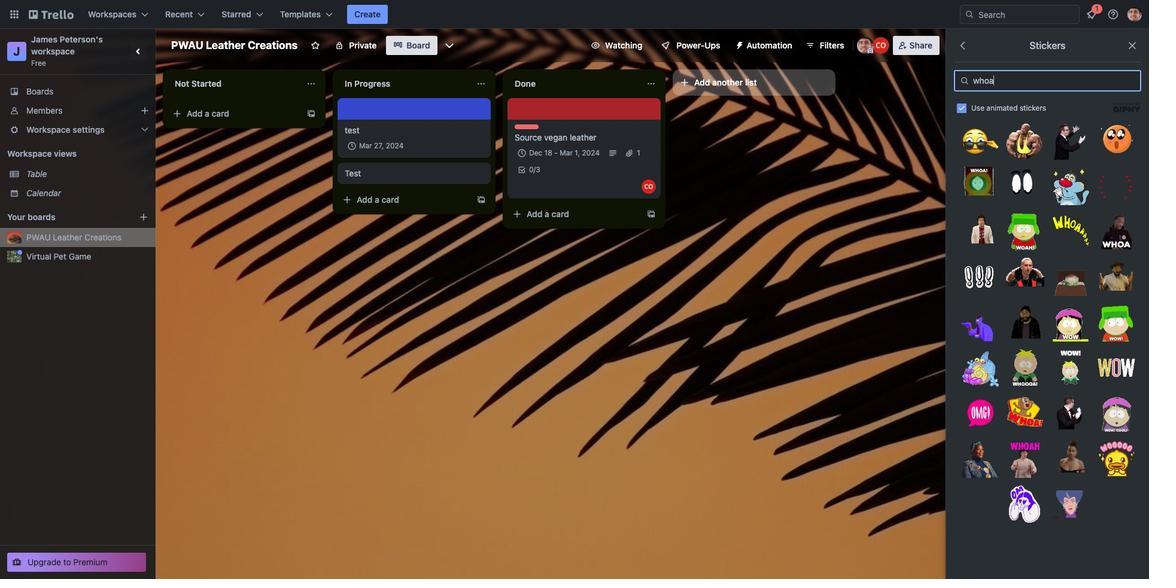 Task type: vqa. For each thing, say whether or not it's contained in the screenshot.
Table link
yes



Task type: locate. For each thing, give the bounding box(es) containing it.
18
[[545, 149, 553, 158]]

card for in progress
[[382, 195, 400, 205]]

pwau
[[171, 39, 204, 52], [26, 232, 51, 243]]

2024
[[386, 141, 404, 150], [582, 149, 600, 158]]

create from template… image for in progress
[[477, 195, 486, 205]]

1 vertical spatial add a card
[[357, 195, 400, 205]]

automation
[[747, 40, 793, 50]]

1 horizontal spatial creations
[[248, 39, 298, 52]]

pwau down recent popup button at the top left of the page
[[171, 39, 204, 52]]

0 vertical spatial workspace
[[26, 125, 70, 135]]

automation button
[[730, 36, 800, 55]]

1 vertical spatial leather
[[53, 232, 82, 243]]

virtual pet game link
[[26, 251, 149, 263]]

mar 27, 2024
[[359, 141, 404, 150]]

workspace
[[26, 125, 70, 135], [7, 149, 52, 159]]

0 horizontal spatial creations
[[85, 232, 122, 243]]

add down not started on the top left of page
[[187, 108, 203, 119]]

in progress
[[345, 78, 391, 89]]

leather down 'your boards with 2 items' element
[[53, 232, 82, 243]]

0 vertical spatial pwau
[[171, 39, 204, 52]]

creations inside text field
[[248, 39, 298, 52]]

1 horizontal spatial pwau leather creations
[[171, 39, 298, 52]]

j link
[[7, 42, 26, 61]]

add a card down 3
[[527, 209, 570, 219]]

leather inside text field
[[206, 39, 245, 52]]

pwau inside pwau leather creations text field
[[171, 39, 204, 52]]

private button
[[328, 36, 384, 55]]

power-ups button
[[653, 36, 728, 55]]

0 horizontal spatial james peterson (jamespeterson93) image
[[857, 37, 874, 54]]

1 horizontal spatial add a card button
[[338, 190, 472, 210]]

Not Started text field
[[168, 74, 299, 93]]

1 vertical spatial pwau
[[26, 232, 51, 243]]

mar left 27,
[[359, 141, 372, 150]]

calendar link
[[26, 187, 149, 199]]

0 horizontal spatial leather
[[53, 232, 82, 243]]

james peterson (jamespeterson93) image
[[1128, 7, 1143, 22], [857, 37, 874, 54]]

leather
[[206, 39, 245, 52], [53, 232, 82, 243]]

add a card button
[[168, 104, 302, 123], [338, 190, 472, 210], [508, 205, 642, 224]]

board
[[407, 40, 430, 50]]

Mar 27, 2024 checkbox
[[345, 139, 407, 153]]

this member is an admin of this board. image
[[868, 49, 874, 54]]

1 horizontal spatial card
[[382, 195, 400, 205]]

0 vertical spatial card
[[212, 108, 229, 119]]

creations up virtual pet game link
[[85, 232, 122, 243]]

add a card button down 3
[[508, 205, 642, 224]]

source
[[515, 132, 542, 143]]

back to home image
[[29, 5, 74, 24]]

0 horizontal spatial add a card button
[[168, 104, 302, 123]]

upgrade
[[28, 558, 61, 568]]

0 horizontal spatial mar
[[359, 141, 372, 150]]

2024 right 27,
[[386, 141, 404, 150]]

add down 0 / 3
[[527, 209, 543, 219]]

1 vertical spatial a
[[375, 195, 380, 205]]

1 vertical spatial creations
[[85, 232, 122, 243]]

dec
[[529, 149, 543, 158]]

1 vertical spatial card
[[382, 195, 400, 205]]

workspace settings button
[[0, 120, 156, 140]]

2 horizontal spatial card
[[552, 209, 570, 219]]

create from template… image
[[307, 109, 316, 119], [477, 195, 486, 205], [647, 210, 656, 219]]

dec 18 - mar 1, 2024
[[529, 149, 600, 158]]

test
[[345, 168, 361, 178]]

0 vertical spatial add a card
[[187, 108, 229, 119]]

watching button
[[584, 36, 650, 55]]

2 horizontal spatial a
[[545, 209, 550, 219]]

Search GIPHY text field
[[955, 70, 1142, 92]]

table
[[26, 169, 47, 179]]

2024 right 1,
[[582, 149, 600, 158]]

use
[[972, 104, 985, 113]]

workspace up table
[[7, 149, 52, 159]]

0 horizontal spatial a
[[205, 108, 210, 119]]

board link
[[387, 36, 438, 55]]

0 horizontal spatial pwau
[[26, 232, 51, 243]]

add a card for done
[[527, 209, 570, 219]]

sm image
[[959, 75, 971, 87]]

1 vertical spatial workspace
[[7, 149, 52, 159]]

0 horizontal spatial create from template… image
[[307, 109, 316, 119]]

2 vertical spatial a
[[545, 209, 550, 219]]

to
[[63, 558, 71, 568]]

Search field
[[975, 5, 1080, 23]]

members
[[26, 105, 63, 116]]

primary element
[[0, 0, 1150, 29]]

add for in progress's add a card button
[[357, 195, 373, 205]]

pwau leather creations
[[171, 39, 298, 52], [26, 232, 122, 243]]

1 horizontal spatial create from template… image
[[477, 195, 486, 205]]

mar
[[359, 141, 372, 150], [560, 149, 573, 158]]

1 horizontal spatial a
[[375, 195, 380, 205]]

search image
[[965, 10, 975, 19]]

1 horizontal spatial add a card
[[357, 195, 400, 205]]

1 horizontal spatial 2024
[[582, 149, 600, 158]]

0 vertical spatial leather
[[206, 39, 245, 52]]

1 horizontal spatial pwau
[[171, 39, 204, 52]]

pwau up virtual
[[26, 232, 51, 243]]

1 vertical spatial pwau leather creations
[[26, 232, 122, 243]]

james peterson (jamespeterson93) image right "filters"
[[857, 37, 874, 54]]

source vegan leather link
[[515, 132, 654, 144]]

virtual pet game
[[26, 252, 91, 262]]

0 horizontal spatial 2024
[[386, 141, 404, 150]]

workspace down the members
[[26, 125, 70, 135]]

add
[[695, 77, 711, 87], [187, 108, 203, 119], [357, 195, 373, 205], [527, 209, 543, 219]]

add left another
[[695, 77, 711, 87]]

card for done
[[552, 209, 570, 219]]

2 vertical spatial card
[[552, 209, 570, 219]]

christina overa (christinaovera) image
[[642, 180, 656, 194]]

recent button
[[158, 5, 212, 24]]

1 vertical spatial create from template… image
[[477, 195, 486, 205]]

0 horizontal spatial pwau leather creations
[[26, 232, 122, 243]]

/
[[534, 165, 536, 174]]

In Progress text field
[[338, 74, 470, 93]]

0 vertical spatial james peterson (jamespeterson93) image
[[1128, 7, 1143, 22]]

0 / 3
[[529, 165, 541, 174]]

add a card
[[187, 108, 229, 119], [357, 195, 400, 205], [527, 209, 570, 219]]

add a card button down test link
[[338, 190, 472, 210]]

add a card button down not started text field
[[168, 104, 302, 123]]

2 horizontal spatial add a card
[[527, 209, 570, 219]]

add a card button for done
[[508, 205, 642, 224]]

not started
[[175, 78, 222, 89]]

test link
[[345, 125, 484, 137]]

your boards with 2 items element
[[7, 210, 121, 225]]

leather down the starred
[[206, 39, 245, 52]]

filters
[[820, 40, 845, 50]]

add a card down started at the top of the page
[[187, 108, 229, 119]]

2 horizontal spatial add a card button
[[508, 205, 642, 224]]

0 horizontal spatial add a card
[[187, 108, 229, 119]]

creations
[[248, 39, 298, 52], [85, 232, 122, 243]]

a
[[205, 108, 210, 119], [375, 195, 380, 205], [545, 209, 550, 219]]

add a card down the test on the left of page
[[357, 195, 400, 205]]

your boards
[[7, 212, 55, 222]]

0 vertical spatial a
[[205, 108, 210, 119]]

Dec 18 - Mar 1, 2024 checkbox
[[515, 146, 604, 161]]

1 horizontal spatial mar
[[560, 149, 573, 158]]

1 horizontal spatial james peterson (jamespeterson93) image
[[1128, 7, 1143, 22]]

workspace inside the 'workspace settings' dropdown button
[[26, 125, 70, 135]]

james peterson's workspace link
[[31, 34, 105, 56]]

a for in progress
[[375, 195, 380, 205]]

0 vertical spatial pwau leather creations
[[171, 39, 298, 52]]

add a card button for in progress
[[338, 190, 472, 210]]

test link
[[345, 168, 484, 180]]

Done text field
[[508, 74, 640, 93]]

2 vertical spatial create from template… image
[[647, 210, 656, 219]]

pwau leather creations up game
[[26, 232, 122, 243]]

james peterson (jamespeterson93) image right the open information menu icon
[[1128, 7, 1143, 22]]

0 vertical spatial creations
[[248, 39, 298, 52]]

add for the add another list button
[[695, 77, 711, 87]]

pwau leather creations down the starred
[[171, 39, 298, 52]]

creations down templates at the top left
[[248, 39, 298, 52]]

1
[[637, 149, 641, 158]]

peterson's
[[60, 34, 103, 44]]

2 horizontal spatial create from template… image
[[647, 210, 656, 219]]

list
[[746, 77, 757, 87]]

progress
[[355, 78, 391, 89]]

boards link
[[0, 82, 156, 101]]

2 vertical spatial add a card
[[527, 209, 570, 219]]

1 horizontal spatial leather
[[206, 39, 245, 52]]

workspace navigation collapse icon image
[[131, 43, 147, 60]]

premium
[[73, 558, 108, 568]]

create
[[355, 9, 381, 19]]

mar right -
[[560, 149, 573, 158]]

add down the test on the left of page
[[357, 195, 373, 205]]



Task type: describe. For each thing, give the bounding box(es) containing it.
power-ups
[[677, 40, 721, 50]]

add a card for in progress
[[357, 195, 400, 205]]

create from template… image for done
[[647, 210, 656, 219]]

add for done's add a card button
[[527, 209, 543, 219]]

1 vertical spatial james peterson (jamespeterson93) image
[[857, 37, 874, 54]]

filters button
[[802, 36, 848, 55]]

workspace views
[[7, 149, 77, 159]]

starred button
[[215, 5, 271, 24]]

upgrade to premium
[[28, 558, 108, 568]]

watching
[[606, 40, 643, 50]]

share button
[[893, 36, 940, 55]]

workspace for workspace settings
[[26, 125, 70, 135]]

sourcing
[[515, 125, 546, 134]]

free
[[31, 59, 46, 68]]

0 horizontal spatial card
[[212, 108, 229, 119]]

game
[[69, 252, 91, 262]]

boards
[[28, 212, 55, 222]]

create button
[[347, 5, 388, 24]]

table link
[[26, 168, 149, 180]]

workspace for workspace views
[[7, 149, 52, 159]]

pwau leather creations inside text field
[[171, 39, 298, 52]]

stickers
[[1020, 104, 1047, 113]]

leather
[[570, 132, 597, 143]]

mar inside checkbox
[[560, 149, 573, 158]]

templates
[[280, 9, 321, 19]]

add another list
[[695, 77, 757, 87]]

j
[[13, 44, 20, 58]]

star or unstar board image
[[311, 41, 321, 50]]

calendar
[[26, 188, 61, 198]]

your
[[7, 212, 25, 222]]

color: bold red, title: "sourcing" element
[[515, 125, 546, 134]]

pwau inside pwau leather creations link
[[26, 232, 51, 243]]

2024 inside option
[[386, 141, 404, 150]]

started
[[192, 78, 222, 89]]

vegan
[[545, 132, 568, 143]]

workspaces
[[88, 9, 137, 19]]

test
[[345, 125, 360, 135]]

1 notification image
[[1085, 7, 1100, 22]]

not
[[175, 78, 189, 89]]

pwau leather creations link
[[26, 232, 149, 244]]

settings
[[73, 125, 105, 135]]

upgrade to premium link
[[7, 553, 146, 573]]

views
[[54, 149, 77, 159]]

add for the leftmost add a card button
[[187, 108, 203, 119]]

0
[[529, 165, 534, 174]]

recent
[[165, 9, 193, 19]]

christina overa (christinaovera) image
[[873, 37, 890, 54]]

3
[[536, 165, 541, 174]]

2024 inside checkbox
[[582, 149, 600, 158]]

sourcing source vegan leather
[[515, 125, 597, 143]]

james
[[31, 34, 58, 44]]

open information menu image
[[1108, 8, 1120, 20]]

in
[[345, 78, 352, 89]]

ups
[[705, 40, 721, 50]]

a for done
[[545, 209, 550, 219]]

private
[[349, 40, 377, 50]]

0 vertical spatial create from template… image
[[307, 109, 316, 119]]

james peterson (jamespeterson93) image inside the primary element
[[1128, 7, 1143, 22]]

use animated stickers
[[972, 104, 1047, 113]]

workspace
[[31, 46, 75, 56]]

starred
[[222, 9, 251, 19]]

Board name text field
[[165, 36, 304, 55]]

sm image
[[730, 36, 747, 53]]

customize views image
[[444, 40, 456, 52]]

add board image
[[139, 213, 149, 222]]

another
[[713, 77, 743, 87]]

members link
[[0, 101, 156, 120]]

power-
[[677, 40, 705, 50]]

share
[[910, 40, 933, 50]]

templates button
[[273, 5, 340, 24]]

james peterson's workspace free
[[31, 34, 105, 68]]

mar inside option
[[359, 141, 372, 150]]

stickers
[[1030, 40, 1066, 51]]

-
[[555, 149, 558, 158]]

workspace settings
[[26, 125, 105, 135]]

workspaces button
[[81, 5, 156, 24]]

done
[[515, 78, 536, 89]]

virtual
[[26, 252, 51, 262]]

add another list button
[[673, 69, 836, 96]]

boards
[[26, 86, 54, 96]]

animated
[[987, 104, 1018, 113]]

pet
[[54, 252, 66, 262]]

27,
[[374, 141, 384, 150]]

1,
[[575, 149, 580, 158]]



